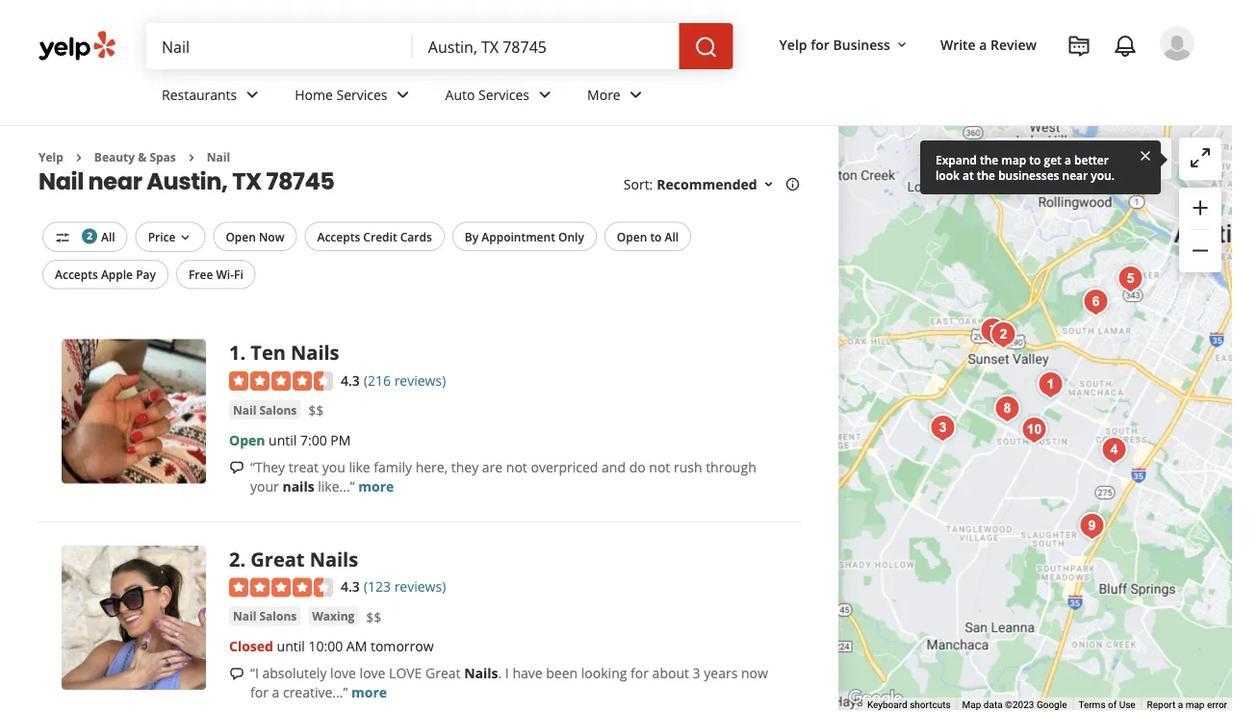 Task type: vqa. For each thing, say whether or not it's contained in the screenshot.
get
yes



Task type: describe. For each thing, give the bounding box(es) containing it.
terms
[[1078, 699, 1106, 711]]

fi
[[234, 266, 243, 282]]

nails for 1 . ten nails
[[291, 339, 339, 366]]

accepts credit cards button
[[305, 222, 444, 251]]

report a map error
[[1147, 699, 1227, 711]]

modern nails lounge spa image
[[1076, 283, 1115, 321]]

more
[[587, 85, 621, 104]]

0 vertical spatial more
[[358, 477, 394, 495]]

open to all button
[[604, 222, 691, 251]]

nail up 16 filter v2 image
[[39, 165, 84, 197]]

4.3 for great nails
[[341, 578, 360, 596]]

auto
[[445, 85, 475, 104]]

"they
[[250, 458, 285, 476]]

expand the map to get a better look at the businesses near you. tooltip
[[920, 141, 1161, 194]]

16 chevron down v2 image
[[894, 37, 910, 53]]

kim's nails image
[[1095, 431, 1133, 470]]

auto services
[[445, 85, 529, 104]]

open for open now
[[226, 229, 256, 244]]

1
[[229, 339, 240, 366]]

through
[[706, 458, 756, 476]]

. for 2
[[240, 546, 246, 572]]

"they treat you like family here, they are not overpriced and do not rush through your
[[250, 458, 756, 495]]

google image
[[844, 686, 907, 711]]

. i have been looking for about 3 years now for a creative..."
[[250, 664, 768, 702]]

now
[[741, 664, 768, 683]]

0 horizontal spatial ten nails image
[[62, 339, 206, 483]]

better
[[1074, 152, 1109, 167]]

2 salons from the top
[[259, 608, 297, 624]]

24 chevron down v2 image for home services
[[391, 83, 414, 106]]

4.3 star rating image for ten
[[229, 372, 333, 391]]

keyboard
[[867, 699, 907, 711]]

price
[[148, 229, 176, 244]]

accepts apple pay
[[55, 266, 156, 282]]

accepts apple pay button
[[42, 260, 168, 289]]

services for auto services
[[478, 85, 529, 104]]

yelp for yelp for business
[[779, 35, 807, 53]]

are
[[482, 458, 503, 476]]

more link for ten nails
[[358, 477, 394, 495]]

(216 reviews) link
[[364, 369, 446, 390]]

report a map error link
[[1147, 699, 1227, 711]]

$$ for great nails
[[366, 608, 382, 626]]

"i absolutely love love love great nails
[[250, 664, 498, 683]]

open until 7:00 pm
[[229, 431, 351, 449]]

error
[[1207, 699, 1227, 711]]

Find text field
[[162, 36, 397, 57]]

business
[[833, 35, 890, 53]]

and
[[602, 458, 626, 476]]

appointment
[[482, 229, 555, 244]]

notifications image
[[1114, 35, 1137, 58]]

cards
[[400, 229, 432, 244]]

to inside open to all button
[[650, 229, 662, 244]]

4.3 link for great nails
[[341, 576, 360, 596]]

queen spa image
[[1111, 260, 1150, 298]]

map
[[962, 699, 981, 711]]

services for home services
[[336, 85, 387, 104]]

look
[[936, 167, 960, 183]]

nail link
[[207, 149, 230, 165]]

16 chevron right v2 image
[[184, 150, 199, 165]]

terms of use
[[1078, 699, 1135, 711]]

google
[[1037, 699, 1067, 711]]

2 nail salons from the top
[[233, 608, 297, 624]]

beauty
[[94, 149, 135, 165]]

report
[[1147, 699, 1176, 711]]

here,
[[415, 458, 448, 476]]

nail up open until 7:00 pm
[[233, 402, 256, 418]]

at
[[963, 167, 974, 183]]

terms of use link
[[1078, 699, 1135, 711]]

absolutely
[[262, 664, 327, 683]]

open now button
[[213, 222, 297, 251]]

10:00
[[308, 637, 343, 656]]

2 . great nails
[[229, 546, 358, 572]]

love
[[389, 664, 422, 683]]

0 horizontal spatial great
[[251, 546, 305, 572]]

accepts for accepts credit cards
[[317, 229, 360, 244]]

until for ten
[[269, 431, 297, 449]]

zoom out image
[[1189, 239, 1212, 262]]

use
[[1119, 699, 1135, 711]]

a right report
[[1178, 699, 1183, 711]]

all inside open to all button
[[665, 229, 679, 244]]

keyboard shortcuts button
[[867, 698, 951, 711]]

2 nail salons button from the top
[[229, 607, 301, 626]]

Near text field
[[428, 36, 664, 57]]

creative..."
[[283, 684, 348, 702]]

living colors nails image
[[1015, 411, 1053, 450]]

been
[[546, 664, 578, 683]]

1 vertical spatial great
[[425, 664, 461, 683]]

&
[[138, 149, 147, 165]]

now
[[259, 229, 284, 244]]

pm
[[330, 431, 351, 449]]

overpriced
[[531, 458, 598, 476]]

24 chevron down v2 image for auto services
[[533, 83, 556, 106]]

to inside expand the map to get a better look at the businesses near you.
[[1029, 152, 1041, 167]]

search as map moves
[[1023, 150, 1160, 168]]

1 . ten nails
[[229, 339, 339, 366]]

close image
[[1138, 147, 1153, 164]]

by appointment only
[[465, 229, 584, 244]]

0 vertical spatial great nails image
[[984, 316, 1023, 354]]

a inside expand the map to get a better look at the businesses near you.
[[1064, 152, 1071, 167]]

ruby a. image
[[1160, 26, 1195, 61]]

more link for great nails
[[351, 684, 387, 702]]

write a review link
[[933, 27, 1044, 62]]

78745
[[266, 165, 335, 197]]

1 vertical spatial more
[[351, 684, 387, 702]]

$$ for ten nails
[[308, 401, 324, 420]]

like..."
[[318, 477, 355, 495]]

search
[[1023, 150, 1066, 168]]

austin,
[[147, 165, 228, 197]]

years
[[704, 664, 738, 683]]

map data ©2023 google
[[962, 699, 1067, 711]]

waxing button
[[308, 607, 358, 626]]

as
[[1069, 150, 1083, 168]]

write
[[940, 35, 976, 53]]

(123
[[364, 578, 391, 596]]

(216
[[364, 371, 391, 389]]

none field find
[[162, 36, 397, 57]]

data
[[984, 699, 1003, 711]]

great nails link
[[251, 546, 358, 572]]

(216 reviews)
[[364, 371, 446, 389]]

free
[[189, 266, 213, 282]]

user actions element
[[764, 24, 1221, 142]]

3
[[693, 664, 700, 683]]

for inside button
[[811, 35, 830, 53]]



Task type: locate. For each thing, give the bounding box(es) containing it.
3 24 chevron down v2 image from the left
[[533, 83, 556, 106]]

1 horizontal spatial 24 chevron down v2 image
[[391, 83, 414, 106]]

not right are
[[506, 458, 527, 476]]

. inside . i have been looking for about 3 years now for a creative..."
[[498, 664, 502, 683]]

reviews) for 1 . ten nails
[[394, 371, 446, 389]]

yelp
[[779, 35, 807, 53], [39, 149, 63, 165]]

until for great
[[277, 637, 305, 656]]

16 speech v2 image
[[229, 460, 244, 475]]

0 horizontal spatial to
[[650, 229, 662, 244]]

24 chevron down v2 image inside auto services link
[[533, 83, 556, 106]]

businesses
[[998, 167, 1059, 183]]

1 4.3 from the top
[[341, 371, 360, 389]]

0 horizontal spatial accepts
[[55, 266, 98, 282]]

until up "they
[[269, 431, 297, 449]]

$$ down "(123"
[[366, 608, 382, 626]]

nail salons link up open until 7:00 pm
[[229, 400, 301, 420]]

beauty & spas
[[94, 149, 176, 165]]

4.3 star rating image down 1 . ten nails in the left of the page
[[229, 372, 333, 391]]

2 horizontal spatial for
[[811, 35, 830, 53]]

great right the love
[[425, 664, 461, 683]]

0 vertical spatial 16 chevron down v2 image
[[761, 177, 776, 192]]

1 vertical spatial to
[[650, 229, 662, 244]]

2 vertical spatial .
[[498, 664, 502, 683]]

reviews) right (216
[[394, 371, 446, 389]]

0 vertical spatial 2
[[87, 229, 92, 242]]

©2023
[[1005, 699, 1034, 711]]

. left 'i'
[[498, 664, 502, 683]]

nails left 'i'
[[464, 664, 498, 683]]

16 chevron down v2 image for price
[[177, 230, 193, 245]]

nail salons button up the closed
[[229, 607, 301, 626]]

16 chevron down v2 image right the price
[[177, 230, 193, 245]]

great
[[251, 546, 305, 572], [425, 664, 461, 683]]

4.3 star rating image down the 2 . great nails
[[229, 578, 333, 597]]

search image
[[695, 36, 718, 59]]

1 vertical spatial for
[[631, 664, 649, 683]]

2 right 16 filter v2 image
[[87, 229, 92, 242]]

1 vertical spatial reviews)
[[394, 578, 446, 596]]

nail salons
[[233, 402, 297, 418], [233, 608, 297, 624]]

expand map image
[[1189, 146, 1212, 169]]

none field up home on the left of the page
[[162, 36, 397, 57]]

None field
[[162, 36, 397, 57], [428, 36, 664, 57]]

nails for 2 . great nails
[[310, 546, 358, 572]]

accepts for accepts apple pay
[[55, 266, 98, 282]]

open down "sort:"
[[617, 229, 647, 244]]

by appointment only button
[[452, 222, 597, 251]]

0 vertical spatial great
[[251, 546, 305, 572]]

none field up auto services link
[[428, 36, 664, 57]]

only
[[558, 229, 584, 244]]

a right get
[[1064, 152, 1071, 167]]

for left business
[[811, 35, 830, 53]]

for left about
[[631, 664, 649, 683]]

nail right 16 chevron right v2 icon
[[207, 149, 230, 165]]

rush
[[674, 458, 702, 476]]

more down "i absolutely love love love great nails
[[351, 684, 387, 702]]

1 horizontal spatial services
[[478, 85, 529, 104]]

2 vertical spatial for
[[250, 684, 268, 702]]

1 vertical spatial .
[[240, 546, 246, 572]]

1 vertical spatial nail salons
[[233, 608, 297, 624]]

to down "sort:"
[[650, 229, 662, 244]]

accepts inside button
[[55, 266, 98, 282]]

to
[[1029, 152, 1041, 167], [650, 229, 662, 244]]

open for open to all
[[617, 229, 647, 244]]

nails right ten on the left of the page
[[291, 339, 339, 366]]

16 chevron down v2 image for recommended
[[761, 177, 776, 192]]

near right get
[[1062, 167, 1088, 183]]

services right home on the left of the page
[[336, 85, 387, 104]]

1 reviews) from the top
[[394, 371, 446, 389]]

16 filter v2 image
[[55, 230, 70, 245]]

2 4.3 from the top
[[341, 578, 360, 596]]

more
[[358, 477, 394, 495], [351, 684, 387, 702]]

map
[[1087, 150, 1115, 168], [1001, 152, 1026, 167], [1186, 699, 1205, 711]]

salons up open until 7:00 pm
[[259, 402, 297, 418]]

2 nail salons link from the top
[[229, 607, 301, 626]]

24 chevron down v2 image inside "home services" link
[[391, 83, 414, 106]]

1 vertical spatial 4.3 link
[[341, 576, 360, 596]]

0 vertical spatial 4.3
[[341, 371, 360, 389]]

0 horizontal spatial map
[[1001, 152, 1026, 167]]

services right auto in the left top of the page
[[478, 85, 529, 104]]

16 speech v2 image
[[229, 667, 244, 682]]

your
[[250, 477, 279, 495]]

by
[[465, 229, 479, 244]]

2 horizontal spatial 24 chevron down v2 image
[[533, 83, 556, 106]]

reviews) right "(123"
[[394, 578, 446, 596]]

24 chevron down v2 image
[[241, 83, 264, 106], [391, 83, 414, 106], [533, 83, 556, 106]]

$$
[[308, 401, 324, 420], [366, 608, 382, 626]]

16 chevron down v2 image inside recommended dropdown button
[[761, 177, 776, 192]]

map left get
[[1001, 152, 1026, 167]]

4.3 link for ten nails
[[341, 369, 360, 390]]

open inside 'button'
[[226, 229, 256, 244]]

group
[[1179, 188, 1221, 272]]

16 chevron right v2 image
[[71, 150, 86, 165]]

2 horizontal spatial map
[[1186, 699, 1205, 711]]

2 all
[[87, 229, 115, 244]]

accepts left credit
[[317, 229, 360, 244]]

1 vertical spatial more link
[[351, 684, 387, 702]]

0 vertical spatial 4.3 link
[[341, 369, 360, 390]]

1 horizontal spatial love
[[360, 664, 385, 683]]

(123 reviews)
[[364, 578, 446, 596]]

map left error on the bottom right of the page
[[1186, 699, 1205, 711]]

7:00
[[300, 431, 327, 449]]

1 vertical spatial nail salons link
[[229, 607, 301, 626]]

1 horizontal spatial 16 chevron down v2 image
[[761, 177, 776, 192]]

more link down 'like'
[[358, 477, 394, 495]]

all down the 'recommended'
[[665, 229, 679, 244]]

1 love from the left
[[330, 664, 356, 683]]

(123 reviews) link
[[364, 576, 446, 596]]

1 horizontal spatial map
[[1087, 150, 1115, 168]]

4.3 left (216
[[341, 371, 360, 389]]

restaurants
[[162, 85, 237, 104]]

2 4.3 link from the top
[[341, 576, 360, 596]]

review
[[991, 35, 1037, 53]]

1 horizontal spatial 2
[[229, 546, 240, 572]]

1 horizontal spatial not
[[649, 458, 670, 476]]

1 vertical spatial accepts
[[55, 266, 98, 282]]

yelp inside button
[[779, 35, 807, 53]]

keyboard shortcuts
[[867, 699, 951, 711]]

nail salons up the closed
[[233, 608, 297, 624]]

nail salons button
[[229, 400, 301, 420], [229, 607, 301, 626]]

love down 'closed until 10:00 am tomorrow'
[[330, 664, 356, 683]]

about
[[652, 664, 689, 683]]

le posh nail spa image
[[973, 312, 1012, 350]]

$$ up 7:00
[[308, 401, 324, 420]]

1 horizontal spatial none field
[[428, 36, 664, 57]]

do
[[629, 458, 646, 476]]

waxing link
[[308, 607, 358, 626]]

0 vertical spatial to
[[1029, 152, 1041, 167]]

recommended
[[657, 175, 757, 193]]

salons up the closed
[[259, 608, 297, 624]]

not right do on the right bottom of the page
[[649, 458, 670, 476]]

sort:
[[624, 175, 653, 193]]

1 vertical spatial nail salons button
[[229, 607, 301, 626]]

near right 16 chevron right v2 image
[[88, 165, 142, 197]]

open left the now
[[226, 229, 256, 244]]

None search field
[[146, 23, 737, 69]]

map for error
[[1186, 699, 1205, 711]]

shortcuts
[[910, 699, 951, 711]]

recommended button
[[657, 175, 776, 193]]

2 for 2 . great nails
[[229, 546, 240, 572]]

0 vertical spatial reviews)
[[394, 371, 446, 389]]

zoom in image
[[1189, 196, 1212, 219]]

0 vertical spatial for
[[811, 35, 830, 53]]

apple
[[101, 266, 133, 282]]

yelp left business
[[779, 35, 807, 53]]

family
[[374, 458, 412, 476]]

get
[[1044, 152, 1062, 167]]

open for open until 7:00 pm
[[229, 431, 265, 449]]

1 horizontal spatial accepts
[[317, 229, 360, 244]]

map right as
[[1087, 150, 1115, 168]]

24 chevron down v2 image left auto in the left top of the page
[[391, 83, 414, 106]]

map inside expand the map to get a better look at the businesses near you.
[[1001, 152, 1026, 167]]

yelp left 16 chevron right v2 image
[[39, 149, 63, 165]]

16 chevron down v2 image
[[761, 177, 776, 192], [177, 230, 193, 245]]

nail salons link up the closed
[[229, 607, 301, 626]]

0 horizontal spatial services
[[336, 85, 387, 104]]

1 services from the left
[[336, 85, 387, 104]]

1 vertical spatial until
[[277, 637, 305, 656]]

24 chevron down v2 image right restaurants
[[241, 83, 264, 106]]

filters group
[[39, 222, 695, 289]]

0 vertical spatial 4.3 star rating image
[[229, 372, 333, 391]]

waxing
[[312, 608, 355, 624]]

1 vertical spatial 4.3 star rating image
[[229, 578, 333, 597]]

4.3 link left (216
[[341, 369, 360, 390]]

2 4.3 star rating image from the top
[[229, 578, 333, 597]]

golden nails & facial image
[[988, 390, 1026, 428]]

0 horizontal spatial love
[[330, 664, 356, 683]]

16 chevron down v2 image inside price popup button
[[177, 230, 193, 245]]

of
[[1108, 699, 1117, 711]]

1 none field from the left
[[162, 36, 397, 57]]

1 horizontal spatial great
[[425, 664, 461, 683]]

2 inside 2 all
[[87, 229, 92, 242]]

0 horizontal spatial 16 chevron down v2 image
[[177, 230, 193, 245]]

1 24 chevron down v2 image from the left
[[241, 83, 264, 106]]

2 vertical spatial nails
[[464, 664, 498, 683]]

1 vertical spatial nails
[[310, 546, 358, 572]]

2 none field from the left
[[428, 36, 664, 57]]

24 chevron down v2 image
[[624, 83, 648, 106]]

24 chevron down v2 image for restaurants
[[241, 83, 264, 106]]

.
[[240, 339, 246, 366], [240, 546, 246, 572], [498, 664, 502, 683]]

looking
[[581, 664, 627, 683]]

0 vertical spatial nail salons
[[233, 402, 297, 418]]

1 vertical spatial $$
[[366, 608, 382, 626]]

0 vertical spatial yelp
[[779, 35, 807, 53]]

0 horizontal spatial great nails image
[[62, 546, 206, 690]]

closed until 10:00 am tomorrow
[[229, 637, 434, 656]]

1 horizontal spatial ten nails image
[[1031, 366, 1070, 404]]

1 horizontal spatial yelp
[[779, 35, 807, 53]]

24 chevron down v2 image inside restaurants link
[[241, 83, 264, 106]]

1 4.3 link from the top
[[341, 369, 360, 390]]

0 horizontal spatial $$
[[308, 401, 324, 420]]

1 horizontal spatial $$
[[366, 608, 382, 626]]

0 vertical spatial until
[[269, 431, 297, 449]]

great nails image
[[984, 316, 1023, 354], [62, 546, 206, 690]]

home
[[295, 85, 333, 104]]

24 chevron down v2 image down near text box
[[533, 83, 556, 106]]

1 horizontal spatial to
[[1029, 152, 1041, 167]]

reviews)
[[394, 371, 446, 389], [394, 578, 446, 596]]

expand
[[936, 152, 977, 167]]

1 salons from the top
[[259, 402, 297, 418]]

closed
[[229, 637, 273, 656]]

. left the great nails "link"
[[240, 546, 246, 572]]

more link down "i absolutely love love love great nails
[[351, 684, 387, 702]]

4.3 link left "(123"
[[341, 576, 360, 596]]

a
[[979, 35, 987, 53], [1064, 152, 1071, 167], [272, 684, 279, 702], [1178, 699, 1183, 711]]

16 chevron down v2 image left "16 info v2" icon
[[761, 177, 776, 192]]

0 horizontal spatial none field
[[162, 36, 397, 57]]

moves
[[1118, 150, 1160, 168]]

nails
[[282, 477, 314, 495]]

4.3 left "(123"
[[341, 578, 360, 596]]

a right write on the top of page
[[979, 35, 987, 53]]

2
[[87, 229, 92, 242], [229, 546, 240, 572]]

love down am
[[360, 664, 385, 683]]

all
[[101, 229, 115, 244], [665, 229, 679, 244]]

0 horizontal spatial 2
[[87, 229, 92, 242]]

0 horizontal spatial not
[[506, 458, 527, 476]]

2 services from the left
[[478, 85, 529, 104]]

nail near austin, tx 78745
[[39, 165, 335, 197]]

like
[[349, 458, 370, 476]]

a down absolutely
[[272, 684, 279, 702]]

2 left the great nails "link"
[[229, 546, 240, 572]]

1 horizontal spatial for
[[631, 664, 649, 683]]

1 vertical spatial 4.3
[[341, 578, 360, 596]]

0 vertical spatial nail salons button
[[229, 400, 301, 420]]

accepts down 16 filter v2 image
[[55, 266, 98, 282]]

1 4.3 star rating image from the top
[[229, 372, 333, 391]]

1 all from the left
[[101, 229, 115, 244]]

expand the map to get a better look at the businesses near you.
[[936, 152, 1115, 183]]

16 info v2 image
[[785, 177, 800, 192]]

2 not from the left
[[649, 458, 670, 476]]

. for 1
[[240, 339, 246, 366]]

2 all from the left
[[665, 229, 679, 244]]

nail salons button up open until 7:00 pm
[[229, 400, 301, 420]]

0 vertical spatial .
[[240, 339, 246, 366]]

1 nail salons link from the top
[[229, 400, 301, 420]]

4.3
[[341, 371, 360, 389], [341, 578, 360, 596]]

yelp link
[[39, 149, 63, 165]]

golden nail lounge image
[[1073, 507, 1111, 546]]

0 vertical spatial nails
[[291, 339, 339, 366]]

0 vertical spatial $$
[[308, 401, 324, 420]]

ten
[[251, 339, 286, 366]]

yelp for business
[[779, 35, 890, 53]]

0 horizontal spatial yelp
[[39, 149, 63, 165]]

am
[[346, 637, 367, 656]]

more link
[[358, 477, 394, 495], [351, 684, 387, 702]]

4.3 star rating image for great
[[229, 578, 333, 597]]

open up 16 speech v2 image
[[229, 431, 265, 449]]

a inside write a review link
[[979, 35, 987, 53]]

projects image
[[1067, 35, 1091, 58]]

until up absolutely
[[277, 637, 305, 656]]

credit
[[363, 229, 397, 244]]

4.3 for ten nails
[[341, 371, 360, 389]]

. left ten on the left of the page
[[240, 339, 246, 366]]

have
[[512, 664, 543, 683]]

0 horizontal spatial 24 chevron down v2 image
[[241, 83, 264, 106]]

nails up waxing
[[310, 546, 358, 572]]

to left get
[[1029, 152, 1041, 167]]

4.3 star rating image
[[229, 372, 333, 391], [229, 578, 333, 597]]

all up the accepts apple pay
[[101, 229, 115, 244]]

beauty & spas link
[[94, 149, 176, 165]]

nails like..." more
[[282, 477, 394, 495]]

1 vertical spatial yelp
[[39, 149, 63, 165]]

nail salons up open until 7:00 pm
[[233, 402, 297, 418]]

1 nail salons button from the top
[[229, 400, 301, 420]]

2 24 chevron down v2 image from the left
[[391, 83, 414, 106]]

hooky nails image
[[923, 409, 962, 448]]

for down "i at the left bottom of page
[[250, 684, 268, 702]]

0 vertical spatial accepts
[[317, 229, 360, 244]]

until
[[269, 431, 297, 449], [277, 637, 305, 656]]

none field near
[[428, 36, 664, 57]]

you
[[322, 458, 345, 476]]

pay
[[136, 266, 156, 282]]

restaurants link
[[146, 69, 279, 125]]

"i
[[250, 664, 259, 683]]

1 vertical spatial great nails image
[[62, 546, 206, 690]]

0 vertical spatial nail salons link
[[229, 400, 301, 420]]

0 horizontal spatial near
[[88, 165, 142, 197]]

open inside button
[[617, 229, 647, 244]]

2 love from the left
[[360, 664, 385, 683]]

map for moves
[[1087, 150, 1115, 168]]

1 horizontal spatial near
[[1062, 167, 1088, 183]]

1 horizontal spatial all
[[665, 229, 679, 244]]

yelp for yelp link
[[39, 149, 63, 165]]

great down your
[[251, 546, 305, 572]]

accepts inside button
[[317, 229, 360, 244]]

1 vertical spatial 2
[[229, 546, 240, 572]]

near inside expand the map to get a better look at the businesses near you.
[[1062, 167, 1088, 183]]

open to all
[[617, 229, 679, 244]]

reviews) for 2 . great nails
[[394, 578, 446, 596]]

2 reviews) from the top
[[394, 578, 446, 596]]

1 not from the left
[[506, 458, 527, 476]]

more link
[[572, 69, 663, 125]]

more down 'like'
[[358, 477, 394, 495]]

treat
[[289, 458, 319, 476]]

business categories element
[[146, 69, 1195, 125]]

0 vertical spatial salons
[[259, 402, 297, 418]]

free wi-fi button
[[176, 260, 256, 289]]

0 vertical spatial more link
[[358, 477, 394, 495]]

1 horizontal spatial great nails image
[[984, 316, 1023, 354]]

1 vertical spatial 16 chevron down v2 image
[[177, 230, 193, 245]]

nails
[[291, 339, 339, 366], [310, 546, 358, 572], [464, 664, 498, 683]]

nail salons link
[[229, 400, 301, 420], [229, 607, 301, 626]]

2 for 2 all
[[87, 229, 92, 242]]

1 vertical spatial salons
[[259, 608, 297, 624]]

nail up the closed
[[233, 608, 256, 624]]

0 horizontal spatial all
[[101, 229, 115, 244]]

i
[[505, 664, 509, 683]]

a inside . i have been looking for about 3 years now for a creative..."
[[272, 684, 279, 702]]

1 nail salons from the top
[[233, 402, 297, 418]]

ten nails image
[[62, 339, 206, 483], [1031, 366, 1070, 404]]

map for to
[[1001, 152, 1026, 167]]

map region
[[741, 0, 1233, 711]]

0 horizontal spatial for
[[250, 684, 268, 702]]



